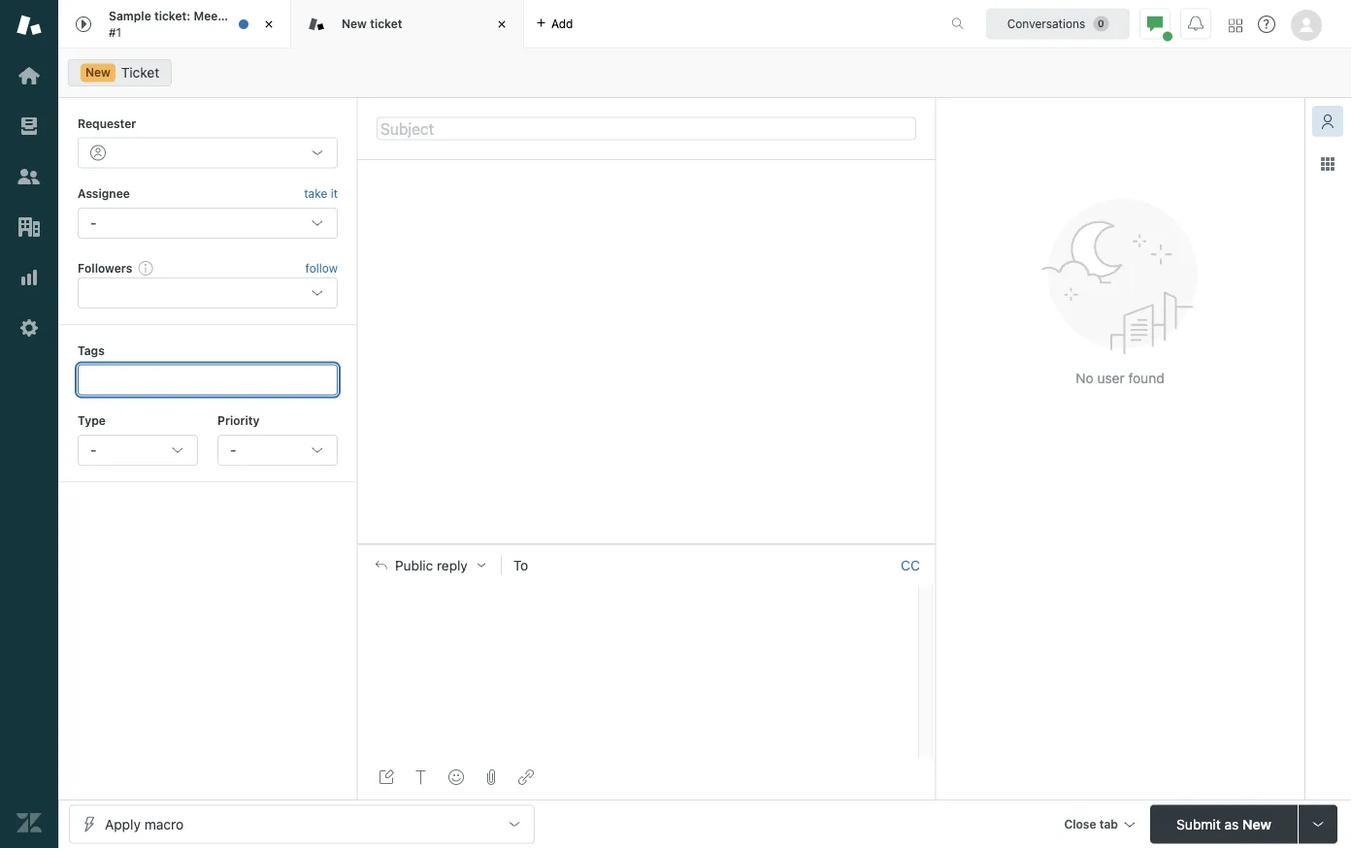 Task type: describe. For each thing, give the bounding box(es) containing it.
main element
[[0, 0, 58, 848]]

assignee element
[[78, 208, 338, 239]]

add
[[551, 17, 573, 31]]

zendesk support image
[[17, 13, 42, 38]]

to
[[513, 557, 528, 573]]

notifications image
[[1188, 16, 1204, 32]]

- button for type
[[78, 435, 198, 466]]

user
[[1097, 370, 1125, 386]]

new ticket
[[342, 17, 402, 30]]

close tab button
[[1056, 805, 1143, 847]]

public reply button
[[358, 545, 501, 586]]

zendesk products image
[[1229, 19, 1243, 33]]

public
[[395, 557, 433, 573]]

customer context image
[[1320, 114, 1336, 129]]

ticket inside sample ticket: meet the ticket #1
[[247, 9, 280, 23]]

#1
[[109, 25, 121, 39]]

take it
[[304, 187, 338, 200]]

requester element
[[78, 137, 338, 168]]

tags
[[78, 344, 105, 357]]

it
[[331, 187, 338, 200]]

take
[[304, 187, 327, 200]]

- for type
[[90, 442, 97, 458]]

apps image
[[1320, 156, 1336, 172]]

2 horizontal spatial new
[[1243, 816, 1272, 832]]

tab
[[1100, 818, 1118, 831]]

format text image
[[414, 770, 429, 785]]

secondary element
[[58, 53, 1351, 92]]

admin image
[[17, 316, 42, 341]]

add link (cmd k) image
[[518, 770, 534, 785]]

minimize composer image
[[639, 536, 654, 552]]

ticket inside the new ticket "tab"
[[370, 17, 402, 30]]

new for new ticket
[[342, 17, 367, 30]]

- button for priority
[[217, 435, 338, 466]]

sample ticket: meet the ticket #1
[[109, 9, 280, 39]]

meet
[[194, 9, 222, 23]]

conversations button
[[986, 8, 1130, 39]]

submit
[[1177, 816, 1221, 832]]

found
[[1129, 370, 1165, 386]]

conversations
[[1007, 17, 1086, 31]]

insert emojis image
[[449, 770, 464, 785]]

tab containing sample ticket: meet the ticket
[[58, 0, 291, 49]]

followers element
[[78, 278, 338, 309]]

draft mode image
[[379, 770, 394, 785]]

add attachment image
[[483, 770, 499, 785]]

apply macro
[[105, 816, 184, 832]]

macro
[[144, 816, 184, 832]]



Task type: locate. For each thing, give the bounding box(es) containing it.
new ticket tab
[[291, 0, 524, 49]]

- down type on the left of page
[[90, 442, 97, 458]]

cc
[[901, 557, 920, 573]]

- down priority
[[230, 442, 236, 458]]

close
[[1064, 818, 1097, 831]]

info on adding followers image
[[138, 260, 154, 276]]

views image
[[17, 114, 42, 139]]

close image inside tab
[[259, 15, 279, 34]]

1 vertical spatial new
[[85, 66, 111, 79]]

-
[[90, 215, 97, 231], [90, 442, 97, 458], [230, 442, 236, 458]]

zendesk image
[[17, 811, 42, 836]]

0 horizontal spatial new
[[85, 66, 111, 79]]

button displays agent's chat status as online. image
[[1147, 16, 1163, 32]]

customers image
[[17, 164, 42, 189]]

no user found
[[1076, 370, 1165, 386]]

public reply
[[395, 557, 468, 573]]

close tab
[[1064, 818, 1118, 831]]

submit as new
[[1177, 816, 1272, 832]]

1 horizontal spatial ticket
[[370, 17, 402, 30]]

1 horizontal spatial close image
[[492, 15, 512, 34]]

2 - button from the left
[[217, 435, 338, 466]]

reply
[[437, 557, 468, 573]]

- button
[[78, 435, 198, 466], [217, 435, 338, 466]]

Tags field
[[92, 370, 319, 390]]

type
[[78, 414, 106, 428]]

0 horizontal spatial close image
[[259, 15, 279, 34]]

no
[[1076, 370, 1094, 386]]

1 horizontal spatial new
[[342, 17, 367, 30]]

1 - button from the left
[[78, 435, 198, 466]]

tabs tab list
[[58, 0, 931, 49]]

get started image
[[17, 63, 42, 88]]

- inside assignee element
[[90, 215, 97, 231]]

add button
[[524, 0, 585, 48]]

close image
[[259, 15, 279, 34], [492, 15, 512, 34]]

priority
[[217, 414, 260, 428]]

1 horizontal spatial - button
[[217, 435, 338, 466]]

new
[[342, 17, 367, 30], [85, 66, 111, 79], [1243, 816, 1272, 832]]

take it button
[[304, 184, 338, 204]]

new inside "tab"
[[342, 17, 367, 30]]

0 vertical spatial new
[[342, 17, 367, 30]]

follow
[[305, 261, 338, 275]]

new for new
[[85, 66, 111, 79]]

Subject field
[[377, 117, 916, 140]]

2 close image from the left
[[492, 15, 512, 34]]

the
[[225, 9, 244, 23]]

- for priority
[[230, 442, 236, 458]]

1 close image from the left
[[259, 15, 279, 34]]

ticket:
[[154, 9, 191, 23]]

sample
[[109, 9, 151, 23]]

get help image
[[1258, 16, 1276, 33]]

follow button
[[305, 259, 338, 277]]

- button down priority
[[217, 435, 338, 466]]

- button down type on the left of page
[[78, 435, 198, 466]]

- down assignee on the top left of page
[[90, 215, 97, 231]]

requester
[[78, 116, 136, 130]]

cc button
[[901, 557, 920, 574]]

ticket
[[121, 65, 159, 81]]

followers
[[78, 261, 132, 275]]

reporting image
[[17, 265, 42, 290]]

new inside secondary element
[[85, 66, 111, 79]]

organizations image
[[17, 215, 42, 240]]

0 horizontal spatial ticket
[[247, 9, 280, 23]]

2 vertical spatial new
[[1243, 816, 1272, 832]]

assignee
[[78, 187, 130, 200]]

close image left add dropdown button
[[492, 15, 512, 34]]

ticket
[[247, 9, 280, 23], [370, 17, 402, 30]]

as
[[1225, 816, 1239, 832]]

displays possible ticket submission types image
[[1311, 817, 1326, 832]]

tab
[[58, 0, 291, 49]]

close image inside the new ticket "tab"
[[492, 15, 512, 34]]

close image right the
[[259, 15, 279, 34]]

apply
[[105, 816, 141, 832]]

0 horizontal spatial - button
[[78, 435, 198, 466]]



Task type: vqa. For each thing, say whether or not it's contained in the screenshot.
Priority's -
yes



